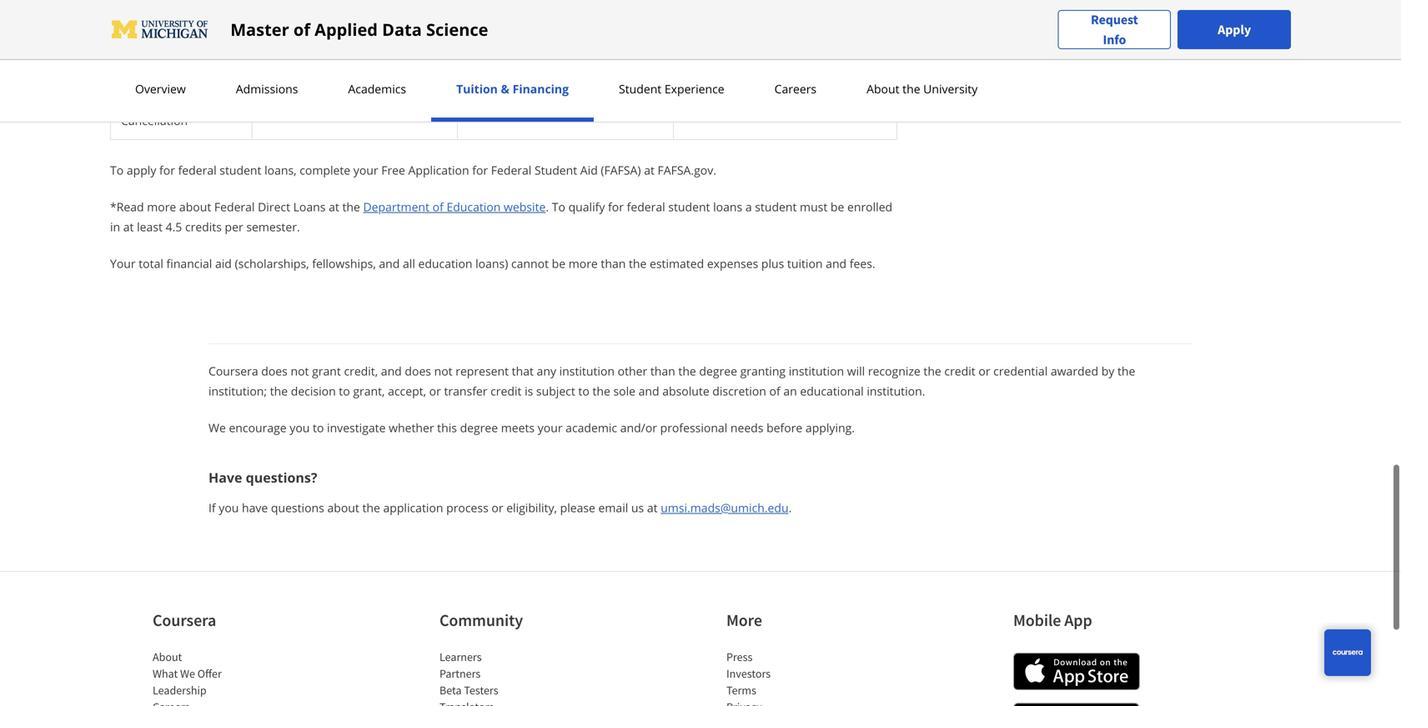 Task type: describe. For each thing, give the bounding box(es) containing it.
download on the app store image
[[1014, 653, 1141, 691]]

accept,
[[388, 383, 426, 399]]

0 horizontal spatial federal
[[178, 162, 217, 178]]

1 not from the left
[[291, 363, 309, 379]]

learners
[[440, 650, 482, 665]]

2 not from the left
[[434, 363, 453, 379]]

overview link
[[130, 81, 191, 97]]

experience
[[665, 81, 725, 97]]

science
[[426, 18, 489, 41]]

0 horizontal spatial student
[[220, 162, 262, 178]]

forgiveness
[[121, 95, 185, 111]]

university
[[924, 81, 978, 97]]

an
[[784, 383, 797, 399]]

no
[[684, 95, 700, 111]]

academics
[[348, 81, 406, 97]]

careers link
[[770, 81, 822, 97]]

loans
[[714, 199, 743, 215]]

2 institution from the left
[[789, 363, 844, 379]]

granting
[[741, 363, 786, 379]]

at right (fafsa)
[[644, 162, 655, 178]]

subject
[[536, 383, 576, 399]]

1 horizontal spatial you
[[290, 420, 310, 436]]

. to qualify for federal student loans a student must be enrolled in at least 4.5 credits per semester.
[[110, 199, 893, 235]]

or right accept,
[[429, 383, 441, 399]]

sole
[[614, 383, 636, 399]]

terms link
[[727, 683, 757, 698]]

(fafsa)
[[601, 162, 641, 178]]

encourage
[[229, 420, 287, 436]]

the up "absolute"
[[679, 363, 697, 379]]

complete
[[300, 162, 351, 178]]

academics link
[[343, 81, 411, 97]]

loans,
[[265, 162, 297, 178]]

expenses
[[707, 256, 759, 272]]

1 horizontal spatial to
[[339, 383, 350, 399]]

&
[[501, 81, 510, 97]]

a
[[746, 199, 752, 215]]

by
[[1102, 363, 1115, 379]]

press
[[727, 650, 753, 665]]

qualify
[[569, 199, 605, 215]]

education
[[418, 256, 473, 272]]

2 does from the left
[[405, 363, 431, 379]]

and left "fees."
[[826, 256, 847, 272]]

grant,
[[353, 383, 385, 399]]

0 vertical spatial your
[[354, 162, 378, 178]]

coursera for coursera
[[153, 610, 216, 631]]

tuition
[[456, 81, 498, 97]]

0 horizontal spatial for
[[159, 162, 175, 178]]

1 vertical spatial about
[[327, 500, 359, 516]]

admissions
[[236, 81, 298, 97]]

the left application
[[363, 500, 380, 516]]

leadership link
[[153, 683, 207, 698]]

at right the us
[[647, 500, 658, 516]]

possible
[[121, 78, 166, 93]]

fafsa.gov.
[[658, 162, 717, 178]]

more
[[727, 610, 763, 631]]

repayment
[[121, 39, 183, 55]]

financing
[[513, 81, 569, 97]]

1 institution from the left
[[560, 363, 615, 379]]

direct
[[258, 199, 290, 215]]

what we offer link
[[153, 667, 222, 682]]

2 horizontal spatial to
[[579, 383, 590, 399]]

learners link
[[440, 650, 482, 665]]

be inside . to qualify for federal student loans a student must be enrolled in at least 4.5 credits per semester.
[[831, 199, 845, 215]]

income-
[[121, 22, 165, 38]]

yes left &
[[468, 95, 487, 111]]

financial
[[166, 256, 212, 272]]

cancellation
[[121, 113, 188, 128]]

yes up tuition
[[468, 30, 487, 46]]

the right 'recognize'
[[924, 363, 942, 379]]

process
[[447, 500, 489, 516]]

fellowships,
[[312, 256, 376, 272]]

educational
[[800, 383, 864, 399]]

or inside possible loan forgiveness or cancellation
[[189, 95, 200, 111]]

1 vertical spatial student
[[535, 162, 578, 178]]

the left university
[[903, 81, 921, 97]]

investors link
[[727, 667, 771, 682]]

0 horizontal spatial to
[[313, 420, 324, 436]]

in
[[110, 219, 120, 235]]

or right process
[[492, 500, 504, 516]]

0 vertical spatial credit
[[945, 363, 976, 379]]

aid
[[581, 162, 598, 178]]

of inside coursera does not grant credit, and does not represent that any institution other than the degree granting institution will recognize the credit or credential awarded by the institution; the decision to grant, accept, or transfer credit is subject to the sole and absolute discretion of an educational institution.
[[770, 383, 781, 399]]

tuition & financing link
[[451, 81, 574, 97]]

student experience
[[619, 81, 725, 97]]

learners partners beta testers
[[440, 650, 499, 698]]

apply button
[[1178, 10, 1292, 49]]

at right 'loans'
[[329, 199, 339, 215]]

master
[[230, 18, 289, 41]]

0 horizontal spatial credit
[[491, 383, 522, 399]]

0 vertical spatial we
[[209, 420, 226, 436]]

about what we offer leadership
[[153, 650, 222, 698]]

list item for coursera
[[153, 699, 295, 707]]

0 horizontal spatial of
[[294, 18, 310, 41]]

request info button
[[1058, 10, 1172, 50]]

per
[[225, 219, 243, 235]]

. inside . to qualify for federal student loans a student must be enrolled in at least 4.5 credits per semester.
[[546, 199, 549, 215]]

grant
[[312, 363, 341, 379]]

1 horizontal spatial student
[[669, 199, 710, 215]]

1 horizontal spatial .
[[789, 500, 792, 516]]

what
[[153, 667, 178, 682]]

total
[[139, 256, 163, 272]]

than for more
[[601, 256, 626, 272]]

absolute
[[663, 383, 710, 399]]

about for about what we offer leadership
[[153, 650, 182, 665]]

must
[[800, 199, 828, 215]]

1 horizontal spatial more
[[569, 256, 598, 272]]

*read
[[110, 199, 144, 215]]

1 horizontal spatial student
[[619, 81, 662, 97]]

fees.
[[850, 256, 876, 272]]

investigate
[[327, 420, 386, 436]]

and up accept,
[[381, 363, 402, 379]]

federal inside . to qualify for federal student loans a student must be enrolled in at least 4.5 credits per semester.
[[627, 199, 666, 215]]

your
[[110, 256, 136, 272]]

applying.
[[806, 420, 855, 436]]

department
[[363, 199, 430, 215]]

plus
[[762, 256, 785, 272]]

we inside the about what we offer leadership
[[180, 667, 195, 682]]

beta testers link
[[440, 683, 499, 698]]

or left credential
[[979, 363, 991, 379]]

list item for community
[[440, 699, 582, 707]]

questions?
[[246, 469, 317, 487]]

application
[[408, 162, 469, 178]]



Task type: vqa. For each thing, say whether or not it's contained in the screenshot.
rightmost "6"
no



Task type: locate. For each thing, give the bounding box(es) containing it.
enrolled
[[848, 199, 893, 215]]

federal down (fafsa)
[[627, 199, 666, 215]]

coursera for coursera does not grant credit, and does not represent that any institution other than the degree granting institution will recognize the credit or credential awarded by the institution; the decision to grant, accept, or transfer credit is subject to the sole and absolute discretion of an educational institution.
[[209, 363, 258, 379]]

1 horizontal spatial about
[[327, 500, 359, 516]]

apply
[[127, 162, 156, 178]]

and/or
[[621, 420, 658, 436]]

2 vertical spatial of
[[770, 383, 781, 399]]

degree
[[700, 363, 738, 379], [460, 420, 498, 436]]

mobile app
[[1014, 610, 1093, 631]]

for right "apply" at the left top
[[159, 162, 175, 178]]

student left no
[[619, 81, 662, 97]]

and left all
[[379, 256, 400, 272]]

1 vertical spatial degree
[[460, 420, 498, 436]]

umsi.mads@umich.edu link
[[661, 500, 789, 516]]

is
[[525, 383, 533, 399]]

degree right this
[[460, 420, 498, 436]]

about inside the about what we offer leadership
[[153, 650, 182, 665]]

0 horizontal spatial you
[[219, 500, 239, 516]]

0 vertical spatial federal
[[491, 162, 532, 178]]

student left aid
[[535, 162, 578, 178]]

2 horizontal spatial list
[[727, 649, 869, 707]]

than inside coursera does not grant credit, and does not represent that any institution other than the degree granting institution will recognize the credit or credential awarded by the institution; the decision to grant, accept, or transfer credit is subject to the sole and absolute discretion of an educational institution.
[[651, 363, 676, 379]]

2 horizontal spatial for
[[608, 199, 624, 215]]

semester.
[[246, 219, 300, 235]]

1 vertical spatial federal
[[627, 199, 666, 215]]

tuition & financing
[[456, 81, 569, 97]]

testers
[[464, 683, 499, 698]]

1 vertical spatial be
[[552, 256, 566, 272]]

investors
[[727, 667, 771, 682]]

(scholarships,
[[235, 256, 309, 272]]

you down decision
[[290, 420, 310, 436]]

0 vertical spatial you
[[290, 420, 310, 436]]

1 list from the left
[[153, 649, 295, 707]]

and right sole
[[639, 383, 660, 399]]

the
[[903, 81, 921, 97], [342, 199, 360, 215], [629, 256, 647, 272], [679, 363, 697, 379], [924, 363, 942, 379], [1118, 363, 1136, 379], [270, 383, 288, 399], [593, 383, 611, 399], [363, 500, 380, 516]]

coursera up institution;
[[209, 363, 258, 379]]

estimated
[[650, 256, 704, 272]]

if
[[209, 500, 216, 516]]

1 horizontal spatial list item
[[440, 699, 582, 707]]

student experience link
[[614, 81, 730, 97]]

at inside . to qualify for federal student loans a student must be enrolled in at least 4.5 credits per semester.
[[123, 219, 134, 235]]

application
[[383, 500, 443, 516]]

1 horizontal spatial about
[[867, 81, 900, 97]]

0 horizontal spatial about
[[153, 650, 182, 665]]

1 vertical spatial federal
[[214, 199, 255, 215]]

website
[[504, 199, 546, 215]]

list item for more
[[727, 699, 869, 707]]

to down decision
[[313, 420, 324, 436]]

federal
[[491, 162, 532, 178], [214, 199, 255, 215]]

0 horizontal spatial degree
[[460, 420, 498, 436]]

0 horizontal spatial to
[[110, 162, 124, 178]]

1 horizontal spatial be
[[831, 199, 845, 215]]

about up the what
[[153, 650, 182, 665]]

than right 'other'
[[651, 363, 676, 379]]

0 horizontal spatial be
[[552, 256, 566, 272]]

the left sole
[[593, 383, 611, 399]]

income-driven repayment options
[[121, 22, 229, 55]]

0 vertical spatial to
[[110, 162, 124, 178]]

yes
[[262, 30, 281, 46], [468, 30, 487, 46], [262, 95, 281, 111], [468, 95, 487, 111]]

more right cannot
[[569, 256, 598, 272]]

aid
[[215, 256, 232, 272]]

1 vertical spatial of
[[433, 199, 444, 215]]

0 vertical spatial coursera
[[209, 363, 258, 379]]

3 list from the left
[[727, 649, 869, 707]]

this
[[437, 420, 457, 436]]

before
[[767, 420, 803, 436]]

1 horizontal spatial than
[[651, 363, 676, 379]]

0 vertical spatial federal
[[178, 162, 217, 178]]

about for about the university
[[867, 81, 900, 97]]

0 vertical spatial be
[[831, 199, 845, 215]]

cannot
[[511, 256, 549, 272]]

.
[[546, 199, 549, 215], [789, 500, 792, 516]]

1 vertical spatial you
[[219, 500, 239, 516]]

student right a
[[755, 199, 797, 215]]

2 list item from the left
[[440, 699, 582, 707]]

list item down press investors terms
[[727, 699, 869, 707]]

list item down testers
[[440, 699, 582, 707]]

0 vertical spatial .
[[546, 199, 549, 215]]

department of education website link
[[363, 199, 546, 215]]

admissions link
[[231, 81, 303, 97]]

0 vertical spatial more
[[147, 199, 176, 215]]

at right in
[[123, 219, 134, 235]]

0 horizontal spatial student
[[535, 162, 578, 178]]

0 vertical spatial about
[[179, 199, 211, 215]]

be right cannot
[[552, 256, 566, 272]]

university of michigan image
[[110, 16, 210, 43]]

apply
[[1218, 21, 1252, 38]]

for up education
[[472, 162, 488, 178]]

to left qualify
[[552, 199, 566, 215]]

2 horizontal spatial list item
[[727, 699, 869, 707]]

0 horizontal spatial your
[[354, 162, 378, 178]]

1 vertical spatial coursera
[[153, 610, 216, 631]]

institution.
[[867, 383, 926, 399]]

more up least
[[147, 199, 176, 215]]

about the university
[[867, 81, 978, 97]]

coursera up about link
[[153, 610, 216, 631]]

1 horizontal spatial list
[[440, 649, 582, 707]]

of right master
[[294, 18, 310, 41]]

0 horizontal spatial list item
[[153, 699, 295, 707]]

than
[[601, 256, 626, 272], [651, 363, 676, 379]]

the left 'estimated'
[[629, 256, 647, 272]]

2 horizontal spatial student
[[755, 199, 797, 215]]

decision
[[291, 383, 336, 399]]

list
[[153, 649, 295, 707], [440, 649, 582, 707], [727, 649, 869, 707]]

student down fafsa.gov.
[[669, 199, 710, 215]]

1 vertical spatial about
[[153, 650, 182, 665]]

1 horizontal spatial degree
[[700, 363, 738, 379]]

have
[[242, 500, 268, 516]]

1 vertical spatial we
[[180, 667, 195, 682]]

list item down offer
[[153, 699, 295, 707]]

1 horizontal spatial federal
[[627, 199, 666, 215]]

loans)
[[476, 256, 508, 272]]

credit left the is
[[491, 383, 522, 399]]

0 horizontal spatial .
[[546, 199, 549, 215]]

yes up admissions on the left top of page
[[262, 30, 281, 46]]

1 horizontal spatial credit
[[945, 363, 976, 379]]

recognize
[[868, 363, 921, 379]]

*read more about federal direct loans at the department of education website
[[110, 199, 546, 215]]

email
[[599, 500, 629, 516]]

more
[[147, 199, 176, 215], [569, 256, 598, 272]]

list for coursera
[[153, 649, 295, 707]]

list containing press
[[727, 649, 869, 707]]

than down qualify
[[601, 256, 626, 272]]

have
[[209, 469, 242, 487]]

represent
[[456, 363, 509, 379]]

to right subject
[[579, 383, 590, 399]]

driven
[[165, 22, 201, 38]]

your left free
[[354, 162, 378, 178]]

2 list from the left
[[440, 649, 582, 707]]

that
[[512, 363, 534, 379]]

. left qualify
[[546, 199, 549, 215]]

be right must
[[831, 199, 845, 215]]

list item
[[153, 699, 295, 707], [440, 699, 582, 707], [727, 699, 869, 707]]

0 vertical spatial degree
[[700, 363, 738, 379]]

professional
[[661, 420, 728, 436]]

get it on google play image
[[1014, 703, 1141, 707]]

please
[[560, 500, 596, 516]]

options
[[186, 39, 229, 55]]

credit
[[945, 363, 976, 379], [491, 383, 522, 399]]

1 vertical spatial than
[[651, 363, 676, 379]]

0 horizontal spatial than
[[601, 256, 626, 272]]

1 horizontal spatial not
[[434, 363, 453, 379]]

whether
[[389, 420, 434, 436]]

other
[[618, 363, 648, 379]]

needs
[[731, 420, 764, 436]]

0 vertical spatial student
[[619, 81, 662, 97]]

0 horizontal spatial federal
[[214, 199, 255, 215]]

to
[[110, 162, 124, 178], [552, 199, 566, 215]]

1 vertical spatial to
[[552, 199, 566, 215]]

loans
[[293, 199, 326, 215]]

your right meets
[[538, 420, 563, 436]]

to
[[339, 383, 350, 399], [579, 383, 590, 399], [313, 420, 324, 436]]

0 vertical spatial than
[[601, 256, 626, 272]]

federal up "per"
[[214, 199, 255, 215]]

possible loan forgiveness or cancellation
[[121, 78, 200, 128]]

all
[[403, 256, 415, 272]]

does up accept,
[[405, 363, 431, 379]]

we left encourage
[[209, 420, 226, 436]]

education
[[447, 199, 501, 215]]

3 list item from the left
[[727, 699, 869, 707]]

1 horizontal spatial we
[[209, 420, 226, 436]]

to inside . to qualify for federal student loans a student must be enrolled in at least 4.5 credits per semester.
[[552, 199, 566, 215]]

the right 'loans'
[[342, 199, 360, 215]]

coursera does not grant credit, and does not represent that any institution other than the degree granting institution will recognize the credit or credential awarded by the institution; the decision to grant, accept, or transfer credit is subject to the sole and absolute discretion of an educational institution.
[[209, 363, 1136, 399]]

terms
[[727, 683, 757, 698]]

0 horizontal spatial not
[[291, 363, 309, 379]]

institution up the educational
[[789, 363, 844, 379]]

1 does from the left
[[261, 363, 288, 379]]

transfer
[[444, 383, 488, 399]]

0 vertical spatial of
[[294, 18, 310, 41]]

we up leadership link
[[180, 667, 195, 682]]

0 vertical spatial about
[[867, 81, 900, 97]]

of left education
[[433, 199, 444, 215]]

yes up loans,
[[262, 95, 281, 111]]

2 horizontal spatial of
[[770, 383, 781, 399]]

press investors terms
[[727, 650, 771, 698]]

. down the before
[[789, 500, 792, 516]]

0 horizontal spatial we
[[180, 667, 195, 682]]

1 horizontal spatial for
[[472, 162, 488, 178]]

not up decision
[[291, 363, 309, 379]]

of left 'an'
[[770, 383, 781, 399]]

1 horizontal spatial federal
[[491, 162, 532, 178]]

overview
[[135, 81, 186, 97]]

the left decision
[[270, 383, 288, 399]]

does up institution;
[[261, 363, 288, 379]]

1 vertical spatial more
[[569, 256, 598, 272]]

1 vertical spatial credit
[[491, 383, 522, 399]]

1 horizontal spatial to
[[552, 199, 566, 215]]

1 horizontal spatial your
[[538, 420, 563, 436]]

for inside . to qualify for federal student loans a student must be enrolled in at least 4.5 credits per semester.
[[608, 199, 624, 215]]

not up transfer
[[434, 363, 453, 379]]

discretion
[[713, 383, 767, 399]]

0 horizontal spatial institution
[[560, 363, 615, 379]]

1 vertical spatial your
[[538, 420, 563, 436]]

0 horizontal spatial more
[[147, 199, 176, 215]]

coursera inside coursera does not grant credit, and does not represent that any institution other than the degree granting institution will recognize the credit or credential awarded by the institution; the decision to grant, accept, or transfer credit is subject to the sole and absolute discretion of an educational institution.
[[209, 363, 258, 379]]

list for more
[[727, 649, 869, 707]]

about left university
[[867, 81, 900, 97]]

you right if
[[219, 500, 239, 516]]

does
[[261, 363, 288, 379], [405, 363, 431, 379]]

or down loan
[[189, 95, 200, 111]]

your
[[354, 162, 378, 178], [538, 420, 563, 436]]

0 horizontal spatial list
[[153, 649, 295, 707]]

about up credits
[[179, 199, 211, 215]]

to left "apply" at the left top
[[110, 162, 124, 178]]

1 list item from the left
[[153, 699, 295, 707]]

credit left credential
[[945, 363, 976, 379]]

1 horizontal spatial of
[[433, 199, 444, 215]]

credits
[[185, 219, 222, 235]]

degree up discretion
[[700, 363, 738, 379]]

federal right "apply" at the left top
[[178, 162, 217, 178]]

leadership
[[153, 683, 207, 698]]

1 vertical spatial .
[[789, 500, 792, 516]]

or
[[189, 95, 200, 111], [979, 363, 991, 379], [429, 383, 441, 399], [492, 500, 504, 516]]

about right questions
[[327, 500, 359, 516]]

list containing learners
[[440, 649, 582, 707]]

the right by
[[1118, 363, 1136, 379]]

student
[[619, 81, 662, 97], [535, 162, 578, 178]]

federal up website
[[491, 162, 532, 178]]

degree inside coursera does not grant credit, and does not represent that any institution other than the degree granting institution will recognize the credit or credential awarded by the institution; the decision to grant, accept, or transfer credit is subject to the sole and absolute discretion of an educational institution.
[[700, 363, 738, 379]]

0 horizontal spatial does
[[261, 363, 288, 379]]

0 horizontal spatial about
[[179, 199, 211, 215]]

tuition
[[788, 256, 823, 272]]

student left loans,
[[220, 162, 262, 178]]

than for other
[[651, 363, 676, 379]]

for right qualify
[[608, 199, 624, 215]]

will
[[848, 363, 865, 379]]

institution up subject
[[560, 363, 615, 379]]

list for community
[[440, 649, 582, 707]]

to left grant,
[[339, 383, 350, 399]]

1 horizontal spatial does
[[405, 363, 431, 379]]

request info
[[1091, 11, 1139, 48]]

least
[[137, 219, 163, 235]]

list containing about
[[153, 649, 295, 707]]

1 horizontal spatial institution
[[789, 363, 844, 379]]



